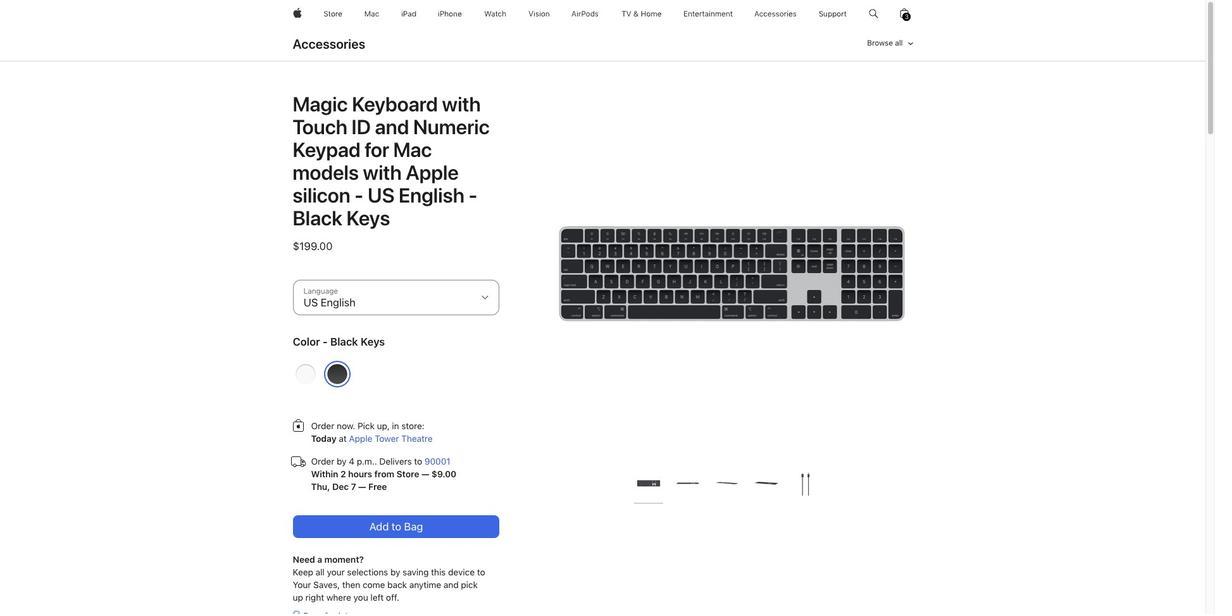 Task type: locate. For each thing, give the bounding box(es) containing it.
accessories
[[293, 36, 365, 52]]

0 horizontal spatial —
[[358, 482, 366, 492]]

1 horizontal spatial and
[[444, 580, 459, 590]]

7
[[351, 482, 356, 492]]

1 horizontal spatial by
[[391, 567, 400, 577]]

language
[[304, 287, 338, 296]]

1 order from the top
[[311, 421, 334, 431]]

by up the back
[[391, 567, 400, 577]]

0 vertical spatial with
[[442, 92, 481, 117]]

1 vertical spatial all
[[316, 567, 325, 577]]

keys inside magic keyboard with touch id and numeric keypad for mac models with apple silicon - us english - black keys
[[347, 206, 390, 230]]

-
[[355, 184, 364, 208], [469, 184, 478, 208], [323, 336, 328, 348]]

1 vertical spatial by
[[391, 567, 400, 577]]

- left us
[[355, 184, 364, 208]]

to inside button
[[392, 520, 401, 533]]

0 vertical spatial keys
[[347, 206, 390, 230]]

pick
[[358, 421, 375, 431]]

1 horizontal spatial to
[[414, 457, 422, 467]]

0 vertical spatial to
[[414, 457, 422, 467]]

0 vertical spatial and
[[375, 115, 409, 139]]

0 vertical spatial by
[[337, 457, 347, 467]]

keep
[[293, 567, 313, 577]]

— right 7
[[358, 482, 366, 492]]

ipad image
[[401, 0, 416, 28]]

— down 90001 button on the bottom left of the page
[[422, 469, 429, 479]]

1 horizontal spatial with
[[442, 92, 481, 117]]

with
[[442, 92, 481, 117], [363, 161, 402, 185]]

2 horizontal spatial to
[[477, 567, 485, 577]]

$199.00
[[293, 240, 333, 253]]

pick
[[461, 580, 478, 590]]

anytime
[[409, 580, 441, 590]]

all right browse
[[895, 39, 903, 47]]

1 horizontal spatial all
[[895, 39, 903, 47]]

all down a
[[316, 567, 325, 577]]

apple down numeric
[[406, 161, 459, 185]]

0 horizontal spatial by
[[337, 457, 347, 467]]

black
[[293, 206, 343, 230], [330, 336, 358, 348]]

iphone image
[[438, 0, 462, 28]]

need a moment? keep all your selections by saving this device to your saves, then come back anytime and pick up right where you left off.
[[293, 555, 485, 603]]

1 vertical spatial —
[[358, 482, 366, 492]]

order inside order now. pick up, in store: today at apple tower theatre
[[311, 421, 334, 431]]

- right color
[[323, 336, 328, 348]]

airpods image
[[572, 0, 599, 28]]

keypad
[[293, 138, 361, 162]]

order for order by 4 p.m.. delivers to 90001 within 2 hours from store — $9.00 thu, dec 7 — free
[[311, 457, 334, 467]]

2 order from the top
[[311, 457, 334, 467]]

your
[[327, 567, 345, 577]]

$9.00
[[432, 469, 457, 479]]

apple inside order now. pick up, in store: today at apple tower theatre
[[349, 434, 372, 444]]

and right id
[[375, 115, 409, 139]]

1 vertical spatial black
[[330, 336, 358, 348]]

0 horizontal spatial with
[[363, 161, 402, 185]]

- right english
[[469, 184, 478, 208]]

apple tower theatre button
[[349, 432, 433, 445]]

gallery group
[[551, 93, 1216, 504]]

to left bag
[[392, 520, 401, 533]]

1 vertical spatial to
[[392, 520, 401, 533]]

color
[[293, 336, 320, 348]]

black up '$199.00'
[[293, 206, 343, 230]]

0 horizontal spatial and
[[375, 115, 409, 139]]

a
[[317, 555, 322, 565]]

and inside need a moment? keep all your selections by saving this device to your saves, then come back anytime and pick up right where you left off.
[[444, 580, 459, 590]]

4
[[349, 457, 355, 467]]

to up store
[[414, 457, 422, 467]]

vision image
[[528, 0, 550, 28]]

0 vertical spatial apple
[[406, 161, 459, 185]]

black right color
[[330, 336, 358, 348]]

order for order now. pick up, in store: today at apple tower theatre
[[311, 421, 334, 431]]

1 vertical spatial order
[[311, 457, 334, 467]]

today
[[311, 434, 337, 444]]

0 vertical spatial order
[[311, 421, 334, 431]]

silicon
[[293, 184, 351, 208]]

support image
[[819, 0, 847, 28]]

1 horizontal spatial apple
[[406, 161, 459, 185]]

0 vertical spatial black
[[293, 206, 343, 230]]

90001
[[425, 457, 450, 467]]

order up within
[[311, 457, 334, 467]]

1 vertical spatial and
[[444, 580, 459, 590]]

—
[[422, 469, 429, 479], [358, 482, 366, 492]]

in
[[392, 421, 399, 431]]

to up pick
[[477, 567, 485, 577]]

search apple.com image
[[869, 0, 879, 28]]

us
[[368, 184, 395, 208]]

2 vertical spatial to
[[477, 567, 485, 577]]

order inside order by 4 p.m.. delivers to 90001 within 2 hours from store — $9.00 thu, dec 7 — free
[[311, 457, 334, 467]]

moment?
[[324, 555, 364, 565]]

boxtruck image
[[290, 454, 306, 470]]

keyboard
[[352, 92, 438, 117]]

order
[[311, 421, 334, 431], [311, 457, 334, 467]]

saving
[[403, 567, 429, 577]]

order up the today
[[311, 421, 334, 431]]

apple inside magic keyboard with touch id and numeric keypad for mac models with apple silicon - us english - black keys
[[406, 161, 459, 185]]

local navigation
[[0, 28, 1206, 61]]

0 horizontal spatial apple
[[349, 434, 372, 444]]

1 vertical spatial apple
[[349, 434, 372, 444]]

mac image
[[365, 0, 379, 28]]

store
[[397, 469, 419, 479]]

by
[[337, 457, 347, 467], [391, 567, 400, 577]]

all
[[895, 39, 903, 47], [316, 567, 325, 577]]

90001 button
[[425, 455, 450, 468]]

by left 4
[[337, 457, 347, 467]]

p.m..
[[357, 457, 377, 467]]

id
[[352, 115, 371, 139]]

and down device at the left of page
[[444, 580, 459, 590]]

all inside need a moment? keep all your selections by saving this device to your saves, then come back anytime and pick up right where you left off.
[[316, 567, 325, 577]]

1 vertical spatial keys
[[361, 336, 385, 348]]

0 horizontal spatial to
[[392, 520, 401, 533]]

delivers
[[379, 457, 412, 467]]

apple
[[406, 161, 459, 185], [349, 434, 372, 444]]

apple down pick
[[349, 434, 372, 444]]

0 vertical spatial all
[[895, 39, 903, 47]]

numeric
[[413, 115, 490, 139]]

browse
[[868, 39, 893, 47]]

right
[[305, 593, 324, 603]]

0 horizontal spatial all
[[316, 567, 325, 577]]

to
[[414, 457, 422, 467], [392, 520, 401, 533], [477, 567, 485, 577]]

store image
[[324, 0, 343, 28]]

tv and home image
[[621, 0, 662, 28]]

watch image
[[484, 0, 506, 28]]

tab list
[[634, 459, 830, 504]]

1 horizontal spatial —
[[422, 469, 429, 479]]

keys
[[347, 206, 390, 230], [361, 336, 385, 348]]

back
[[388, 580, 407, 590]]

and
[[375, 115, 409, 139], [444, 580, 459, 590]]

0 vertical spatial —
[[422, 469, 429, 479]]



Task type: describe. For each thing, give the bounding box(es) containing it.
accessories image
[[755, 0, 797, 28]]

black inside magic keyboard with touch id and numeric keypad for mac models with apple silicon - us english - black keys
[[293, 206, 343, 230]]

touch
[[293, 115, 348, 139]]

all inside button
[[895, 39, 903, 47]]

need
[[293, 555, 315, 565]]

this
[[431, 567, 446, 577]]

hours
[[348, 469, 372, 479]]

left
[[371, 593, 384, 603]]

tower
[[375, 434, 399, 444]]

to inside order by 4 p.m.. delivers to 90001 within 2 hours from store — $9.00 thu, dec 7 — free
[[414, 457, 422, 467]]

magic
[[293, 92, 348, 117]]

applestorepickup image
[[290, 419, 306, 434]]

bag
[[404, 520, 423, 533]]

front of magic keyboard, showing contoured edges and brushed aluminium finish. image
[[752, 469, 781, 498]]

come
[[363, 580, 385, 590]]

add to bag button
[[293, 515, 500, 538]]

where
[[327, 593, 351, 603]]

browse all
[[868, 39, 903, 47]]

add to bag
[[369, 520, 423, 533]]

accessories link
[[293, 36, 365, 55]]

shopping bag with item count : 3 image
[[901, 0, 910, 28]]

1 horizontal spatial -
[[355, 184, 364, 208]]

by inside order by 4 p.m.. delivers to 90001 within 2 hours from store — $9.00 thu, dec 7 — free
[[337, 457, 347, 467]]

magic keyboard with numeric keypad in black, featuring an inverted t arrow key layout, and dedicated page up and page down keys. image
[[634, 469, 663, 498]]

apple image
[[293, 0, 302, 28]]

0 horizontal spatial -
[[323, 336, 328, 348]]

bookmark image
[[290, 609, 303, 614]]

tab list inside gallery group
[[634, 459, 830, 504]]

by inside need a moment? keep all your selections by saving this device to your saves, then come back anytime and pick up right where you left off.
[[391, 567, 400, 577]]

2
[[341, 469, 346, 479]]

to inside need a moment? keep all your selections by saving this device to your saves, then come back anytime and pick up right where you left off.
[[477, 567, 485, 577]]

mac
[[394, 138, 432, 162]]

woven usb-c to lightning cable connectors, in black image
[[791, 469, 820, 498]]

within
[[311, 469, 338, 479]]

your
[[293, 580, 311, 590]]

1 vertical spatial with
[[363, 161, 402, 185]]

and inside magic keyboard with touch id and numeric keypad for mac models with apple silicon - us english - black keys
[[375, 115, 409, 139]]

models
[[293, 161, 359, 185]]

color - black keys
[[293, 336, 385, 348]]

order by 4 p.m.. delivers to 90001 within 2 hours from store — $9.00 thu, dec 7 — free
[[311, 457, 457, 492]]

rear of magic keyboard, showing lightning port in the centre and the power on switch. image
[[713, 469, 742, 498]]

selections
[[347, 567, 388, 577]]

up
[[293, 593, 303, 603]]

tilted front view of magic keyboard, showing how thin it is. image
[[673, 469, 703, 498]]

for
[[365, 138, 389, 162]]

2 horizontal spatial -
[[469, 184, 478, 208]]

entertainment image
[[684, 0, 733, 28]]

saves,
[[313, 580, 340, 590]]

order now. pick up, in store: today at apple tower theatre
[[311, 421, 433, 444]]

dec
[[332, 482, 349, 492]]

magic keyboard with numeric keypad in black, featuring an inverted t arrow key layout, and dedicated page up and page down keys. image
[[551, 93, 913, 455]]

you
[[354, 593, 368, 603]]

add
[[369, 520, 389, 533]]

from
[[374, 469, 394, 479]]

at
[[339, 434, 347, 444]]

free
[[368, 482, 387, 492]]

browse all button
[[868, 32, 913, 54]]

thu,
[[311, 482, 330, 492]]

off.
[[386, 593, 399, 603]]

magic keyboard with touch id and numeric keypad for mac models with apple silicon - us english - black keys
[[293, 92, 490, 230]]

now.
[[337, 421, 355, 431]]

up,
[[377, 421, 390, 431]]

then
[[342, 580, 360, 590]]

store:
[[402, 421, 425, 431]]

english
[[399, 184, 465, 208]]

theatre
[[401, 434, 433, 444]]

device
[[448, 567, 475, 577]]



Task type: vqa. For each thing, say whether or not it's contained in the screenshot.
'iPhone' in the iphone upgrade program is the easiest way to upgrade to the latest iphone, and it also offers the security and protection of applecare+.
no



